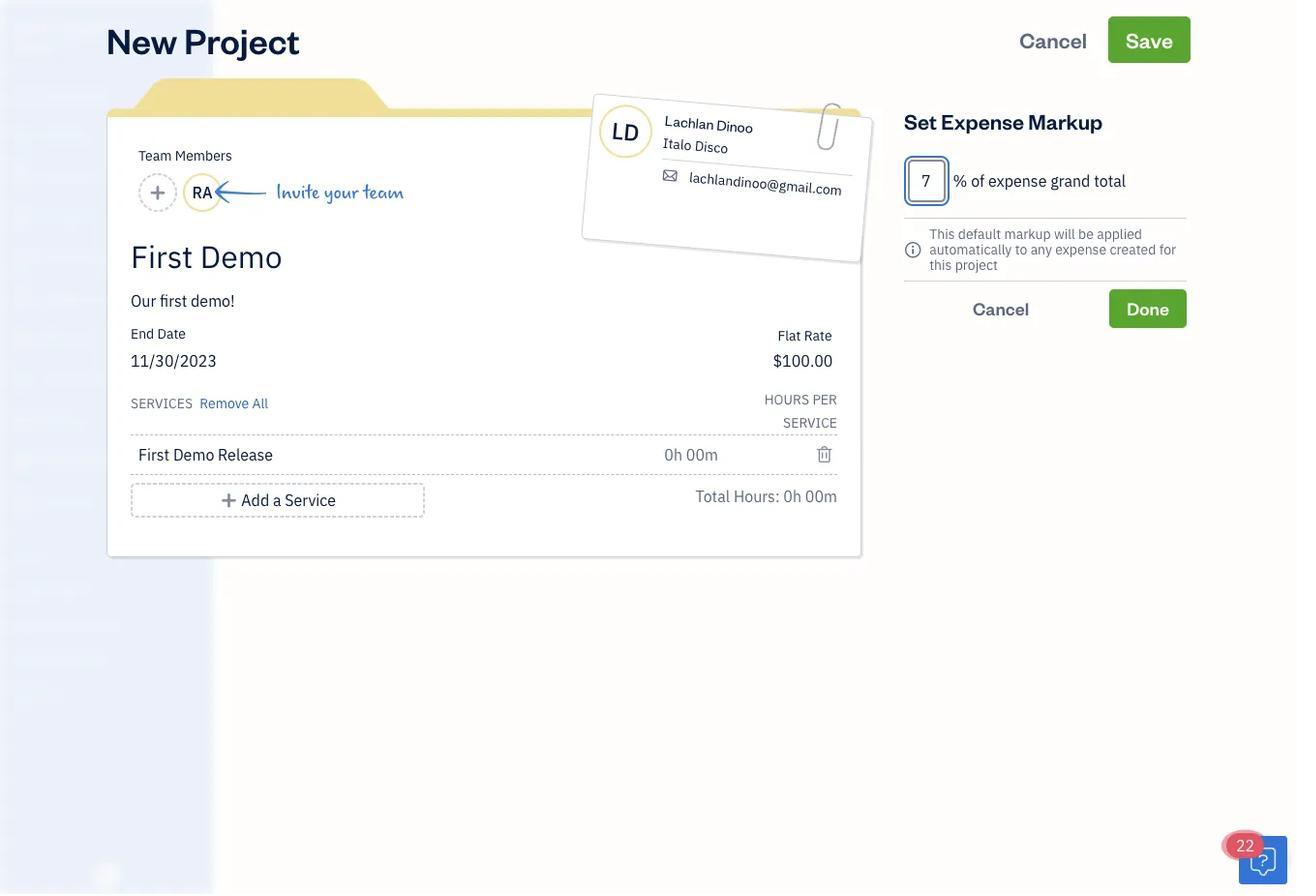 Task type: locate. For each thing, give the bounding box(es) containing it.
0 horizontal spatial expense
[[989, 171, 1047, 191]]

project image
[[13, 330, 36, 350]]

this
[[930, 225, 955, 243]]

items and services link
[[5, 609, 207, 643]]

estimate image
[[13, 168, 36, 187]]

expense image
[[13, 290, 36, 309]]

default
[[958, 225, 1001, 243]]

remove all button
[[196, 388, 268, 415]]

resource center badge image
[[1239, 837, 1288, 885]]

italo
[[663, 134, 693, 154]]

your
[[324, 182, 359, 203]]

0 text field
[[908, 160, 946, 202]]

1 vertical spatial members
[[48, 581, 99, 597]]

0 vertical spatial team
[[138, 147, 172, 165]]

0h 00m text field
[[665, 445, 720, 465]]

cancel button down project
[[904, 290, 1098, 328]]

timer image
[[13, 371, 36, 390]]

cancel button up markup
[[1002, 16, 1105, 63]]

flat
[[778, 326, 801, 344]]

cancel button
[[1002, 16, 1105, 63], [904, 290, 1098, 328]]

team members
[[138, 147, 232, 165], [15, 581, 99, 597]]

team members up and
[[15, 581, 99, 597]]

any
[[1031, 241, 1052, 259]]

first
[[138, 445, 170, 465]]

created
[[1110, 241, 1156, 259]]

team
[[138, 147, 172, 165], [15, 581, 45, 597]]

save
[[1126, 26, 1174, 53]]

0 horizontal spatial members
[[48, 581, 99, 597]]

1 vertical spatial team
[[15, 581, 45, 597]]

new project
[[107, 16, 300, 62]]

project
[[955, 256, 998, 274]]

main element
[[0, 0, 261, 895]]

owner
[[15, 38, 54, 54]]

ld
[[611, 115, 641, 148]]

end
[[131, 325, 154, 343]]

client image
[[13, 127, 36, 146]]

service
[[783, 414, 838, 432]]

to
[[1015, 241, 1028, 259]]

ra
[[192, 183, 213, 203]]

services right and
[[70, 617, 117, 633]]

members up the ra
[[175, 147, 232, 165]]

1 vertical spatial services
[[70, 617, 117, 633]]

team
[[363, 182, 404, 203]]

1 horizontal spatial team members
[[138, 147, 232, 165]]

22
[[1236, 836, 1255, 856]]

will
[[1054, 225, 1076, 243]]

services
[[131, 395, 193, 412], [70, 617, 117, 633]]

this default markup will be applied automatically to any expense created for this project
[[930, 225, 1177, 274]]

1 horizontal spatial team
[[138, 147, 172, 165]]

info image
[[904, 238, 922, 261]]

hours:
[[734, 487, 780, 507]]

cancel down project
[[973, 297, 1030, 320]]

plus image
[[220, 489, 238, 512]]

0 horizontal spatial services
[[70, 617, 117, 633]]

add a service button
[[131, 483, 425, 518]]

expense
[[989, 171, 1047, 191], [1056, 241, 1107, 259]]

flat rate
[[778, 326, 832, 344]]

0 vertical spatial expense
[[989, 171, 1047, 191]]

ruby oranges owner
[[15, 18, 106, 54]]

done
[[1127, 297, 1170, 320]]

1 horizontal spatial services
[[131, 395, 193, 412]]

expense right of
[[989, 171, 1047, 191]]

expense inside this default markup will be applied automatically to any expense created for this project
[[1056, 241, 1107, 259]]

add team member image
[[149, 181, 167, 204]]

members
[[175, 147, 232, 165], [48, 581, 99, 597]]

settings
[[15, 689, 59, 705]]

0 vertical spatial members
[[175, 147, 232, 165]]

0 horizontal spatial team members
[[15, 581, 99, 597]]

project
[[184, 16, 300, 62]]

markup
[[1005, 225, 1051, 243]]

members inside main element
[[48, 581, 99, 597]]

per
[[813, 391, 838, 409]]

cancel
[[1020, 26, 1087, 53], [973, 297, 1030, 320]]

invite
[[276, 182, 320, 203]]

team up items
[[15, 581, 45, 597]]

items and services
[[15, 617, 117, 633]]

expense right any
[[1056, 241, 1107, 259]]

1 vertical spatial team members
[[15, 581, 99, 597]]

of
[[971, 171, 985, 191]]

% of expense grand total
[[953, 171, 1126, 191]]

invite your team
[[276, 182, 404, 203]]

cancel up markup
[[1020, 26, 1087, 53]]

and
[[47, 617, 67, 633]]

applied
[[1097, 225, 1143, 243]]

0 horizontal spatial team
[[15, 581, 45, 597]]

team members up the ra
[[138, 147, 232, 165]]

1 vertical spatial expense
[[1056, 241, 1107, 259]]

0 vertical spatial cancel
[[1020, 26, 1087, 53]]

envelope image
[[660, 167, 681, 184]]

team up add team member image
[[138, 147, 172, 165]]

services up 'first'
[[131, 395, 193, 412]]

1 horizontal spatial expense
[[1056, 241, 1107, 259]]

members up items and services
[[48, 581, 99, 597]]



Task type: vqa. For each thing, say whether or not it's contained in the screenshot.
the top expense
yes



Task type: describe. For each thing, give the bounding box(es) containing it.
bank connections link
[[5, 645, 207, 679]]

apps
[[15, 546, 43, 562]]

freshbooks image
[[91, 864, 122, 887]]

first demo release
[[138, 445, 273, 465]]

end date
[[131, 325, 186, 343]]

services remove all
[[131, 395, 268, 412]]

date
[[157, 325, 186, 343]]

demo
[[173, 445, 214, 465]]

total hours: 0h 00m
[[696, 487, 838, 507]]

this
[[930, 256, 952, 274]]

bank
[[15, 653, 42, 669]]

set expense markup
[[904, 107, 1103, 135]]

Project Name text field
[[131, 237, 663, 276]]

rate
[[804, 326, 832, 344]]

add a service
[[241, 490, 336, 511]]

be
[[1079, 225, 1094, 243]]

release
[[218, 445, 273, 465]]

chart image
[[13, 452, 36, 472]]

items
[[15, 617, 44, 633]]

00m
[[805, 487, 838, 507]]

services inside items and services link
[[70, 617, 117, 633]]

%
[[953, 171, 968, 191]]

grand
[[1051, 171, 1091, 191]]

connections
[[45, 653, 114, 669]]

0 vertical spatial cancel button
[[1002, 16, 1105, 63]]

save button
[[1109, 16, 1191, 63]]

payment image
[[13, 249, 36, 268]]

team members inside team members link
[[15, 581, 99, 597]]

new
[[107, 16, 177, 62]]

dinoo
[[716, 115, 754, 137]]

set
[[904, 107, 937, 135]]

markup
[[1029, 107, 1103, 135]]

dashboard image
[[13, 86, 36, 106]]

invoice image
[[13, 208, 36, 228]]

22 button
[[1227, 834, 1288, 885]]

report image
[[13, 493, 36, 512]]

1 horizontal spatial members
[[175, 147, 232, 165]]

total
[[696, 487, 730, 507]]

a
[[273, 490, 281, 511]]

total
[[1094, 171, 1126, 191]]

hours
[[765, 391, 810, 409]]

expense
[[941, 107, 1024, 135]]

ruby
[[15, 18, 49, 36]]

service
[[285, 490, 336, 511]]

0 vertical spatial services
[[131, 395, 193, 412]]

0h
[[784, 487, 802, 507]]

hours per service
[[765, 391, 838, 432]]

1 vertical spatial cancel
[[973, 297, 1030, 320]]

0 vertical spatial team members
[[138, 147, 232, 165]]

oranges
[[52, 18, 106, 36]]

lachlan
[[665, 111, 715, 133]]

team members link
[[5, 573, 207, 607]]

bank connections
[[15, 653, 114, 669]]

all
[[252, 395, 268, 412]]

Project Description text field
[[131, 290, 663, 313]]

remove
[[200, 395, 249, 412]]

1 vertical spatial cancel button
[[904, 290, 1098, 328]]

End date in  format text field
[[131, 351, 484, 371]]

for
[[1160, 241, 1177, 259]]

Amount (USD) text field
[[773, 351, 834, 371]]

lachlan dinoo italo disco
[[663, 111, 754, 157]]

done button
[[1110, 290, 1187, 328]]

settings link
[[5, 681, 207, 715]]

team inside main element
[[15, 581, 45, 597]]

disco
[[694, 137, 729, 157]]

remove project service image
[[816, 443, 834, 467]]

apps link
[[5, 537, 207, 571]]

lachlandinoo@gmail.com
[[689, 168, 843, 199]]

automatically
[[930, 241, 1012, 259]]

add
[[241, 490, 269, 511]]

money image
[[13, 412, 36, 431]]



